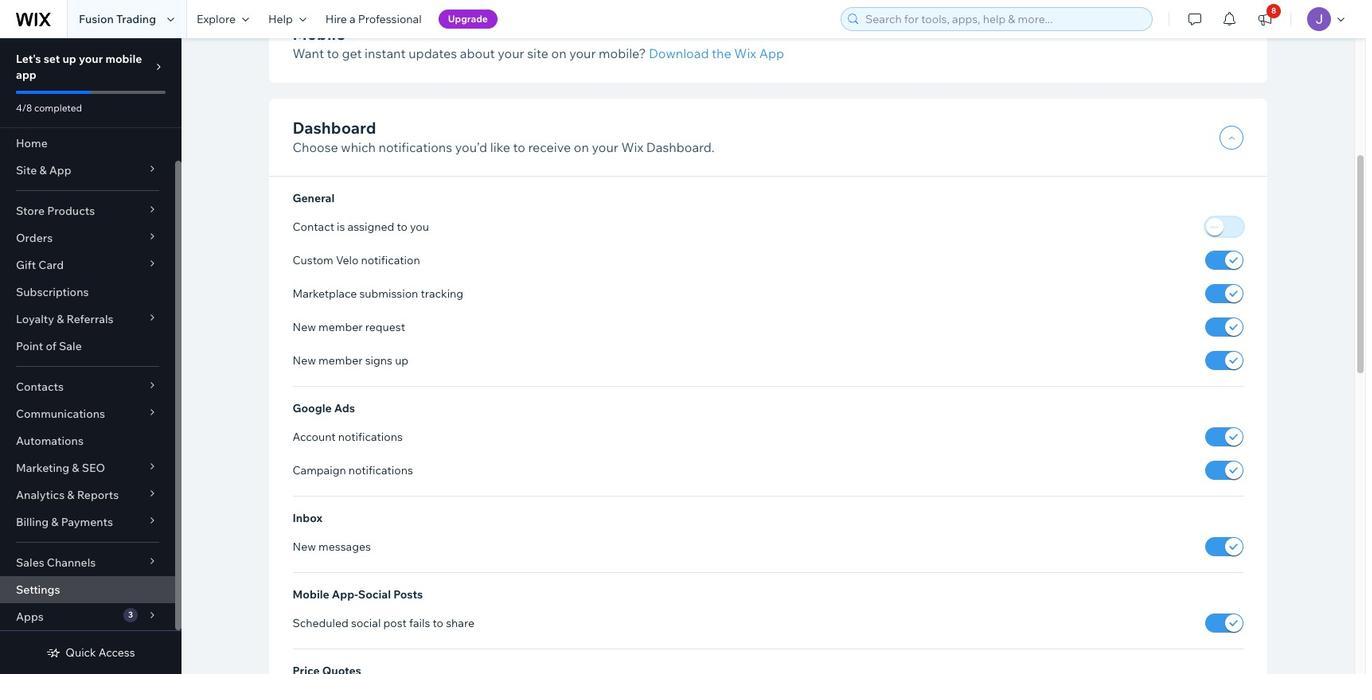Task type: vqa. For each thing, say whether or not it's contained in the screenshot.
designing
no



Task type: locate. For each thing, give the bounding box(es) containing it.
wix left dashboard.
[[621, 139, 644, 155]]

2 vertical spatial notifications
[[349, 464, 413, 478]]

to inside dashboard choose which notifications you'd like to receive on your wix dashboard.
[[513, 139, 525, 155]]

& left reports
[[67, 488, 74, 502]]

notifications
[[379, 139, 452, 155], [338, 430, 403, 444], [349, 464, 413, 478]]

1 vertical spatial notifications
[[338, 430, 403, 444]]

up right set
[[63, 52, 76, 66]]

mobile inside the mobile want to get instant updates about your site on your mobile? download the wix app
[[293, 24, 345, 44]]

automations
[[16, 434, 84, 448]]

on
[[551, 45, 567, 61], [574, 139, 589, 155]]

notifications up campaign notifications
[[338, 430, 403, 444]]

&
[[39, 163, 47, 178], [57, 312, 64, 326], [72, 461, 79, 475], [67, 488, 74, 502], [51, 515, 59, 530]]

0 horizontal spatial up
[[63, 52, 76, 66]]

marketplace submission tracking
[[293, 287, 464, 301]]

8 button
[[1248, 0, 1283, 38]]

subscriptions link
[[0, 279, 175, 306]]

about
[[460, 45, 495, 61]]

loyalty & referrals
[[16, 312, 114, 326]]

which
[[341, 139, 376, 155]]

new for new messages
[[293, 540, 316, 554]]

explore
[[197, 12, 236, 26]]

get
[[342, 45, 362, 61]]

1 mobile from the top
[[293, 24, 345, 44]]

& inside popup button
[[57, 312, 64, 326]]

social
[[351, 617, 381, 631]]

mobile up scheduled on the left of page
[[293, 588, 329, 602]]

let's set up your mobile app
[[16, 52, 142, 82]]

3 new from the top
[[293, 540, 316, 554]]

new down inbox
[[293, 540, 316, 554]]

contacts button
[[0, 373, 175, 401]]

wix
[[734, 45, 757, 61], [621, 139, 644, 155]]

new
[[293, 320, 316, 334], [293, 354, 316, 368], [293, 540, 316, 554]]

1 horizontal spatial up
[[395, 354, 409, 368]]

your right receive
[[592, 139, 619, 155]]

download the wix app button
[[649, 44, 784, 63]]

app
[[16, 68, 36, 82]]

0 vertical spatial new
[[293, 320, 316, 334]]

1 vertical spatial new
[[293, 354, 316, 368]]

automations link
[[0, 428, 175, 455]]

wix inside the mobile want to get instant updates about your site on your mobile? download the wix app
[[734, 45, 757, 61]]

8
[[1272, 6, 1277, 16]]

notifications inside dashboard choose which notifications you'd like to receive on your wix dashboard.
[[379, 139, 452, 155]]

0 horizontal spatial wix
[[621, 139, 644, 155]]

1 member from the top
[[319, 320, 363, 334]]

site
[[527, 45, 549, 61]]

mobile for mobile want to get instant updates about your site on your mobile? download the wix app
[[293, 24, 345, 44]]

0 horizontal spatial app
[[49, 163, 71, 178]]

orders button
[[0, 225, 175, 252]]

on inside the mobile want to get instant updates about your site on your mobile? download the wix app
[[551, 45, 567, 61]]

your left site
[[498, 45, 524, 61]]

Search for tools, apps, help & more... field
[[861, 8, 1147, 30]]

store
[[16, 204, 45, 218]]

up
[[63, 52, 76, 66], [395, 354, 409, 368]]

ads
[[334, 401, 355, 416]]

notification
[[361, 253, 420, 268]]

dashboard
[[293, 118, 376, 138]]

your left the mobile
[[79, 52, 103, 66]]

is
[[337, 220, 345, 234]]

1 vertical spatial on
[[574, 139, 589, 155]]

4/8
[[16, 102, 32, 114]]

app right the
[[759, 45, 784, 61]]

upgrade button
[[438, 10, 498, 29]]

scheduled
[[293, 617, 349, 631]]

1 new from the top
[[293, 320, 316, 334]]

app
[[759, 45, 784, 61], [49, 163, 71, 178]]

0 vertical spatial mobile
[[293, 24, 345, 44]]

communications
[[16, 407, 105, 421]]

1 vertical spatial mobile
[[293, 588, 329, 602]]

0 vertical spatial up
[[63, 52, 76, 66]]

fusion trading
[[79, 12, 156, 26]]

member up new member signs up
[[319, 320, 363, 334]]

0 vertical spatial wix
[[734, 45, 757, 61]]

analytics
[[16, 488, 65, 502]]

app inside dropdown button
[[49, 163, 71, 178]]

access
[[99, 646, 135, 660]]

wix right the
[[734, 45, 757, 61]]

1 horizontal spatial on
[[574, 139, 589, 155]]

0 vertical spatial on
[[551, 45, 567, 61]]

new up google
[[293, 354, 316, 368]]

member down new member request at the top of page
[[319, 354, 363, 368]]

0 vertical spatial notifications
[[379, 139, 452, 155]]

2 member from the top
[[319, 354, 363, 368]]

posts
[[394, 588, 423, 602]]

to right like
[[513, 139, 525, 155]]

settings link
[[0, 577, 175, 604]]

0 vertical spatial app
[[759, 45, 784, 61]]

& right billing on the left bottom
[[51, 515, 59, 530]]

0 vertical spatial member
[[319, 320, 363, 334]]

fails
[[409, 617, 430, 631]]

fusion
[[79, 12, 114, 26]]

1 horizontal spatial wix
[[734, 45, 757, 61]]

receive
[[528, 139, 571, 155]]

store products button
[[0, 197, 175, 225]]

updates
[[409, 45, 457, 61]]

mobile app-social posts
[[293, 588, 423, 602]]

member
[[319, 320, 363, 334], [319, 354, 363, 368]]

marketplace
[[293, 287, 357, 301]]

professional
[[358, 12, 422, 26]]

sales channels button
[[0, 549, 175, 577]]

marketing & seo button
[[0, 455, 175, 482]]

1 horizontal spatial app
[[759, 45, 784, 61]]

loyalty
[[16, 312, 54, 326]]

seo
[[82, 461, 105, 475]]

site & app
[[16, 163, 71, 178]]

2 new from the top
[[293, 354, 316, 368]]

mobile
[[293, 24, 345, 44], [293, 588, 329, 602]]

1 vertical spatial wix
[[621, 139, 644, 155]]

download
[[649, 45, 709, 61]]

2 mobile from the top
[[293, 588, 329, 602]]

request
[[365, 320, 405, 334]]

mobile up want
[[293, 24, 345, 44]]

billing
[[16, 515, 49, 530]]

new for new member request
[[293, 320, 316, 334]]

upgrade
[[448, 13, 488, 25]]

your
[[498, 45, 524, 61], [569, 45, 596, 61], [79, 52, 103, 66], [592, 139, 619, 155]]

new down the marketplace
[[293, 320, 316, 334]]

site
[[16, 163, 37, 178]]

sidebar element
[[0, 38, 182, 674]]

point
[[16, 339, 43, 354]]

0 horizontal spatial on
[[551, 45, 567, 61]]

1 vertical spatial member
[[319, 354, 363, 368]]

1 vertical spatial up
[[395, 354, 409, 368]]

billing & payments
[[16, 515, 113, 530]]

trading
[[116, 12, 156, 26]]

settings
[[16, 583, 60, 597]]

on right receive
[[574, 139, 589, 155]]

hire a professional
[[326, 12, 422, 26]]

& right the site
[[39, 163, 47, 178]]

to right fails
[[433, 617, 444, 631]]

2 vertical spatial new
[[293, 540, 316, 554]]

notifications down account notifications
[[349, 464, 413, 478]]

new for new member signs up
[[293, 354, 316, 368]]

& left seo
[[72, 461, 79, 475]]

hire a professional link
[[316, 0, 431, 38]]

notifications left you'd
[[379, 139, 452, 155]]

share
[[446, 617, 475, 631]]

& right loyalty
[[57, 312, 64, 326]]

custom velo notification
[[293, 253, 420, 268]]

1 vertical spatial app
[[49, 163, 71, 178]]

app right the site
[[49, 163, 71, 178]]

up right signs
[[395, 354, 409, 368]]

on right site
[[551, 45, 567, 61]]

to left the get on the left top of the page
[[327, 45, 339, 61]]

you'd
[[455, 139, 487, 155]]

& for billing
[[51, 515, 59, 530]]



Task type: describe. For each thing, give the bounding box(es) containing it.
apps
[[16, 610, 44, 624]]

new member signs up
[[293, 354, 409, 368]]

contacts
[[16, 380, 64, 394]]

submission
[[359, 287, 418, 301]]

subscriptions
[[16, 285, 89, 299]]

choose
[[293, 139, 338, 155]]

point of sale link
[[0, 333, 175, 360]]

home
[[16, 136, 48, 151]]

orders
[[16, 231, 53, 245]]

your inside let's set up your mobile app
[[79, 52, 103, 66]]

member for request
[[319, 320, 363, 334]]

instant
[[365, 45, 406, 61]]

& for analytics
[[67, 488, 74, 502]]

marketing & seo
[[16, 461, 105, 475]]

velo
[[336, 253, 359, 268]]

custom
[[293, 253, 333, 268]]

& for site
[[39, 163, 47, 178]]

messages
[[319, 540, 371, 554]]

general
[[293, 191, 335, 205]]

let's
[[16, 52, 41, 66]]

4/8 completed
[[16, 102, 82, 114]]

& for marketing
[[72, 461, 79, 475]]

products
[[47, 204, 95, 218]]

point of sale
[[16, 339, 82, 354]]

dashboard choose which notifications you'd like to receive on your wix dashboard.
[[293, 118, 715, 155]]

contact
[[293, 220, 334, 234]]

home link
[[0, 130, 175, 157]]

mobile for mobile app-social posts
[[293, 588, 329, 602]]

new member request
[[293, 320, 405, 334]]

billing & payments button
[[0, 509, 175, 536]]

help
[[268, 12, 293, 26]]

to left you
[[397, 220, 408, 234]]

card
[[38, 258, 64, 272]]

quick access
[[66, 646, 135, 660]]

analytics & reports
[[16, 488, 119, 502]]

loyalty & referrals button
[[0, 306, 175, 333]]

payments
[[61, 515, 113, 530]]

post
[[383, 617, 407, 631]]

your inside dashboard choose which notifications you'd like to receive on your wix dashboard.
[[592, 139, 619, 155]]

notifications for campaign notifications
[[349, 464, 413, 478]]

assigned
[[348, 220, 394, 234]]

member for signs
[[319, 354, 363, 368]]

sales
[[16, 556, 44, 570]]

new messages
[[293, 540, 371, 554]]

wix inside dashboard choose which notifications you'd like to receive on your wix dashboard.
[[621, 139, 644, 155]]

quick
[[66, 646, 96, 660]]

gift
[[16, 258, 36, 272]]

of
[[46, 339, 56, 354]]

campaign
[[293, 464, 346, 478]]

social
[[358, 588, 391, 602]]

contact is assigned to you
[[293, 220, 429, 234]]

notifications for account notifications
[[338, 430, 403, 444]]

reports
[[77, 488, 119, 502]]

& for loyalty
[[57, 312, 64, 326]]

communications button
[[0, 401, 175, 428]]

to inside the mobile want to get instant updates about your site on your mobile? download the wix app
[[327, 45, 339, 61]]

gift card
[[16, 258, 64, 272]]

set
[[44, 52, 60, 66]]

signs
[[365, 354, 393, 368]]

you
[[410, 220, 429, 234]]

analytics & reports button
[[0, 482, 175, 509]]

google
[[293, 401, 332, 416]]

quick access button
[[46, 646, 135, 660]]

campaign notifications
[[293, 464, 413, 478]]

mobile?
[[599, 45, 646, 61]]

account notifications
[[293, 430, 403, 444]]

a
[[350, 12, 356, 26]]

app-
[[332, 588, 358, 602]]

hire
[[326, 12, 347, 26]]

gift card button
[[0, 252, 175, 279]]

on inside dashboard choose which notifications you'd like to receive on your wix dashboard.
[[574, 139, 589, 155]]

up inside let's set up your mobile app
[[63, 52, 76, 66]]

want
[[293, 45, 324, 61]]

your left mobile? at the left top of page
[[569, 45, 596, 61]]

the
[[712, 45, 732, 61]]

tracking
[[421, 287, 464, 301]]

help button
[[259, 0, 316, 38]]

mobile want to get instant updates about your site on your mobile? download the wix app
[[293, 24, 784, 61]]

app inside the mobile want to get instant updates about your site on your mobile? download the wix app
[[759, 45, 784, 61]]

sales channels
[[16, 556, 96, 570]]

marketing
[[16, 461, 69, 475]]

channels
[[47, 556, 96, 570]]



